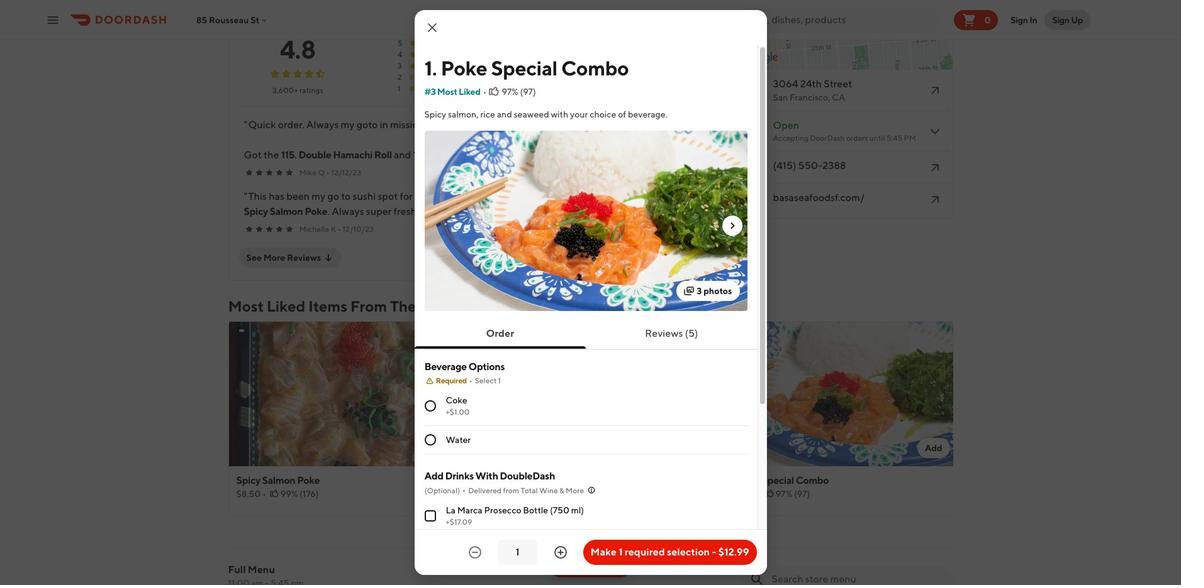 Task type: locate. For each thing, give the bounding box(es) containing it.
85
[[196, 15, 207, 25]]

1 vertical spatial special
[[562, 191, 594, 203]]

2 vertical spatial reviews
[[645, 328, 683, 340]]

1 vertical spatial expand store hours image
[[927, 124, 942, 139]]

1. for #3
[[424, 56, 437, 80]]

your right with
[[570, 109, 588, 120]]

find restaurant in google maps image
[[927, 83, 942, 98]]

0 vertical spatial (97)
[[520, 87, 536, 97]]

double right the '114.'
[[430, 149, 463, 161]]

0 horizontal spatial 1
[[398, 84, 400, 93]]

reviews up 4.8
[[286, 0, 335, 14]]

0 vertical spatial combo
[[561, 56, 629, 80]]

114. double salmon roll
[[413, 149, 517, 161]]

la marca prosecco bottle (750 ml) +$17.09
[[446, 506, 584, 527]]

express
[[829, 30, 861, 40], [829, 30, 861, 40]]

of
[[618, 109, 626, 120]]

menu for full menu
[[248, 564, 275, 576]]

(97) inside "1. poke special combo" dialog
[[520, 87, 536, 97]]

1 inside the beverage options group
[[498, 376, 501, 386]]

combo
[[561, 56, 629, 80], [596, 191, 629, 203], [796, 475, 829, 487]]

115.
[[281, 149, 297, 161]]

1 add button from the left
[[424, 439, 457, 459]]

1 horizontal spatial menu
[[419, 298, 460, 315]]

q
[[318, 168, 325, 177]]

1 horizontal spatial &
[[559, 487, 564, 496]]

0 horizontal spatial 1.
[[424, 56, 437, 80]]

1 horizontal spatial more
[[566, 487, 584, 496]]

1 horizontal spatial double
[[430, 149, 463, 161]]

liked left items
[[267, 298, 305, 315]]

salmon down rice
[[465, 149, 498, 161]]

close 1. poke special combo image
[[424, 20, 440, 35]]

until
[[870, 133, 885, 143]]

see
[[246, 253, 262, 263]]

expand store hours image
[[927, 12, 942, 27], [927, 124, 942, 139]]

0 vertical spatial spicy
[[424, 109, 446, 120]]

1 vertical spatial spicy
[[244, 206, 268, 218]]

1 right select
[[498, 376, 501, 386]]

basa seafood express
[[817, 20, 873, 40], [817, 20, 873, 40]]

open accepting doordash orders until 5:45 pm
[[773, 120, 916, 143]]

Current quantity is 1 number field
[[505, 546, 530, 560]]

3 photos
[[697, 286, 732, 297]]

1 horizontal spatial liked
[[459, 87, 480, 97]]

2 add button from the left
[[917, 439, 950, 459]]

1. inside dialog
[[424, 56, 437, 80]]

order button
[[466, 322, 534, 347]]

0 vertical spatial 3
[[398, 61, 402, 70]]

1 horizontal spatial your
[[613, 527, 633, 539]]

1 inside button
[[619, 547, 623, 559]]

menu right the
[[419, 298, 460, 315]]

0 horizontal spatial 1. poke special combo
[[424, 56, 629, 80]]

2 99% from the left
[[526, 490, 544, 500]]

spicy up see
[[244, 206, 268, 218]]

0 vertical spatial special
[[491, 56, 557, 80]]

1. poke special combo up seaweed
[[424, 56, 629, 80]]

required
[[625, 547, 665, 559]]

add button for spicy salmon poke
[[424, 439, 457, 459]]

0 horizontal spatial 3
[[398, 61, 402, 70]]

special inside dialog
[[491, 56, 557, 80]]

0 horizontal spatial double
[[299, 149, 331, 161]]

accepting
[[773, 133, 809, 143]]

105.
[[483, 475, 502, 487]]

reviews for ratings & reviews
[[286, 0, 335, 14]]

none radio inside the beverage options group
[[424, 401, 436, 412]]

roll down the and
[[500, 149, 517, 161]]

0 vertical spatial &
[[276, 0, 284, 14]]

0 horizontal spatial 97% (97)
[[502, 87, 536, 97]]

1 horizontal spatial add button
[[917, 439, 950, 459]]

3,600+ ratings
[[272, 86, 323, 95]]

roll up (106) on the left bottom of page
[[548, 475, 566, 487]]

0 horizontal spatial &
[[276, 0, 284, 14]]

97% (97) right $12.99 •
[[776, 490, 810, 500]]

(176)
[[300, 490, 319, 500]]

(97) right $12.99 •
[[794, 490, 810, 500]]

doubledash
[[500, 471, 555, 483]]

poke up #3 most liked
[[441, 56, 487, 80]]

in
[[1030, 15, 1037, 25]]

sign in
[[1011, 15, 1037, 25]]

3 photos button
[[677, 281, 740, 302]]

sign up
[[1052, 15, 1083, 25]]

1 99% from the left
[[280, 490, 298, 500]]

salmon up 99% (176)
[[262, 475, 295, 487]]

1 horizontal spatial 3
[[697, 286, 702, 297]]

12/12/23
[[331, 168, 361, 177]]

sushi
[[536, 191, 560, 203]]

1 down '2'
[[398, 84, 400, 93]]

sign
[[1011, 15, 1028, 25], [1052, 15, 1070, 25]]

next image
[[727, 221, 737, 231]]

on
[[599, 527, 611, 539]]

0 horizontal spatial liked
[[267, 298, 305, 315]]

3 up '2'
[[398, 61, 402, 70]]

liked up salmon,
[[459, 87, 480, 97]]

Water radio
[[424, 435, 436, 446]]

None checkbox
[[424, 511, 436, 522]]

(optional) •
[[424, 486, 466, 496]]

k
[[331, 225, 336, 234]]

add for spicy salmon poke
[[432, 444, 449, 454]]

roll for 115. double hamachi roll
[[374, 149, 392, 161]]

spicy up $8.50
[[236, 475, 260, 487]]

•
[[483, 87, 487, 97], [326, 168, 330, 177], [338, 225, 341, 234], [469, 376, 472, 386], [463, 486, 466, 495], [262, 490, 266, 500], [508, 490, 512, 500], [758, 490, 761, 500]]

1. poke special combo inside dialog
[[424, 56, 629, 80]]

3 inside button
[[697, 286, 702, 297]]

(97) up seaweed
[[520, 87, 536, 97]]

0 vertical spatial more
[[263, 253, 285, 263]]

99% for salmon
[[280, 490, 298, 500]]

1 horizontal spatial 97%
[[776, 490, 792, 500]]

2 horizontal spatial 1
[[619, 547, 623, 559]]

1 horizontal spatial (97)
[[794, 490, 810, 500]]

0 vertical spatial 1.
[[424, 56, 437, 80]]

1 horizontal spatial sign
[[1052, 15, 1070, 25]]

1 sign from the left
[[1011, 15, 1028, 25]]

street
[[824, 78, 852, 90]]

97% up the and
[[502, 87, 518, 97]]

most right #3
[[437, 87, 457, 97]]

sign left in at top
[[1011, 15, 1028, 25]]

1 vertical spatial (97)
[[794, 490, 810, 500]]

97% (97)
[[502, 87, 536, 97], [776, 490, 810, 500]]

combo for $12.99 •
[[796, 475, 829, 487]]

(106)
[[546, 490, 567, 500]]

1. poke special combo up $12.99 •
[[730, 475, 829, 487]]

3 for 3 photos
[[697, 286, 702, 297]]

reviews left (5)
[[645, 328, 683, 340]]

spicy salmon poke
[[236, 475, 320, 487]]

menu down make
[[599, 559, 626, 571]]

powered by google image
[[741, 52, 778, 64]]

0 horizontal spatial more
[[263, 253, 285, 263]]

most
[[437, 87, 457, 97], [228, 298, 264, 315]]

1 right make
[[619, 547, 623, 559]]

mike q • 12/12/23
[[299, 168, 361, 177]]

1 vertical spatial 3
[[697, 286, 702, 297]]

3 left photos
[[697, 286, 702, 297]]

0 horizontal spatial roll
[[374, 149, 392, 161]]

105. california roll
[[483, 475, 566, 487]]

1 double from the left
[[299, 149, 331, 161]]

99% up bottle
[[526, 490, 544, 500]]

liked inside heading
[[267, 298, 305, 315]]

3064 24th street san francisco, ca
[[773, 78, 852, 103]]

order
[[655, 527, 680, 539]]

reviews
[[286, 0, 335, 14], [287, 253, 321, 263], [645, 328, 683, 340]]

2 horizontal spatial menu
[[599, 559, 626, 571]]

beverage options group
[[424, 361, 747, 455]]

more inside button
[[263, 253, 285, 263]]

your
[[570, 109, 588, 120], [613, 527, 633, 539]]

special
[[491, 56, 557, 80], [562, 191, 594, 203], [762, 475, 794, 487]]

1 vertical spatial your
[[613, 527, 633, 539]]

1 vertical spatial combo
[[596, 191, 629, 203]]

reviews down michelle
[[287, 253, 321, 263]]

bottle
[[523, 506, 548, 516]]

combo inside the 3. sushi special combo spicy salmon poke
[[596, 191, 629, 203]]

2 vertical spatial spicy
[[236, 475, 260, 487]]

0 horizontal spatial special
[[491, 56, 557, 80]]

0 vertical spatial $12.99
[[730, 490, 756, 500]]

1 vertical spatial salmon
[[270, 206, 303, 218]]

0 horizontal spatial add button
[[424, 439, 457, 459]]

(97)
[[520, 87, 536, 97], [794, 490, 810, 500]]

most down see
[[228, 298, 264, 315]]

2 horizontal spatial special
[[762, 475, 794, 487]]

marca
[[457, 506, 482, 516]]

+$17.09
[[446, 518, 472, 527]]

more right see
[[263, 253, 285, 263]]

1 horizontal spatial roll
[[500, 149, 517, 161]]

beverage options
[[424, 361, 505, 373]]

reviews inside button
[[287, 253, 321, 263]]

& right wine
[[559, 487, 564, 496]]

& right ratings
[[276, 0, 284, 14]]

$12.99 inside button
[[718, 547, 749, 559]]

spicy salmon poke button
[[244, 205, 327, 219]]

options
[[469, 361, 505, 373]]

2 double from the left
[[430, 149, 463, 161]]

choice
[[590, 109, 616, 120]]

liked
[[459, 87, 480, 97], [267, 298, 305, 315]]

0 horizontal spatial most
[[228, 298, 264, 315]]

most inside "1. poke special combo" dialog
[[437, 87, 457, 97]]

1. up #3
[[424, 56, 437, 80]]

basa
[[817, 20, 837, 30], [817, 20, 837, 30]]

1 horizontal spatial 1. poke special combo
[[730, 475, 829, 487]]

menu inside heading
[[419, 298, 460, 315]]

spicy for salmon
[[236, 475, 260, 487]]

and
[[497, 109, 512, 120]]

spicy inside "1. poke special combo" dialog
[[424, 109, 446, 120]]

1 vertical spatial 1. poke special combo
[[730, 475, 829, 487]]

ratings
[[228, 0, 273, 14]]

seafood
[[839, 20, 873, 30], [839, 20, 873, 30]]

0 horizontal spatial menu
[[248, 564, 275, 576]]

poke inside the 3. sushi special combo spicy salmon poke
[[305, 206, 327, 218]]

orders
[[846, 133, 868, 143]]

expand store hours image left 0 button
[[927, 12, 942, 27]]

97% (97) up seaweed
[[502, 87, 536, 97]]

expand store hours image right the pm
[[927, 124, 942, 139]]

0 horizontal spatial your
[[570, 109, 588, 120]]

combo inside dialog
[[561, 56, 629, 80]]

1 vertical spatial more
[[566, 487, 584, 496]]

0 horizontal spatial 97%
[[502, 87, 518, 97]]

double for salmon
[[430, 149, 463, 161]]

0 vertical spatial 1
[[398, 84, 400, 93]]

0 vertical spatial 97%
[[502, 87, 518, 97]]

1 vertical spatial 1
[[498, 376, 501, 386]]

& inside 'add drinks with doubledash' 'group'
[[559, 487, 564, 496]]

beverage.
[[628, 109, 667, 120]]

• inside the beverage options group
[[469, 376, 472, 386]]

0 vertical spatial reviews
[[286, 0, 335, 14]]

0 vertical spatial salmon
[[465, 149, 498, 161]]

salmon up michelle
[[270, 206, 303, 218]]

more left delivered from total wine & more icon
[[566, 487, 584, 496]]

99% down spicy salmon poke
[[280, 490, 298, 500]]

2 sign from the left
[[1052, 15, 1070, 25]]

roll right hamachi
[[374, 149, 392, 161]]

1 vertical spatial $12.99
[[718, 547, 749, 559]]

ca
[[832, 93, 845, 103]]

required
[[436, 376, 467, 386]]

1 vertical spatial reviews
[[287, 253, 321, 263]]

97% inside "1. poke special combo" dialog
[[502, 87, 518, 97]]

1 horizontal spatial 99%
[[526, 490, 544, 500]]

3. sushi special combo spicy salmon poke
[[244, 191, 629, 218]]

from
[[503, 487, 519, 496]]

97% right $12.99 •
[[776, 490, 792, 500]]

&
[[276, 0, 284, 14], [559, 487, 564, 496]]

enjoy
[[501, 527, 527, 539]]

3. sushi special combo button
[[527, 190, 629, 204]]

san
[[773, 93, 788, 103]]

1 horizontal spatial special
[[562, 191, 594, 203]]

0 horizontal spatial sign
[[1011, 15, 1028, 25]]

poke up (176)
[[297, 475, 320, 487]]

1 vertical spatial liked
[[267, 298, 305, 315]]

0 horizontal spatial (97)
[[520, 87, 536, 97]]

double up q
[[299, 149, 331, 161]]

special for #3 most liked
[[491, 56, 557, 80]]

menu
[[419, 298, 460, 315], [599, 559, 626, 571], [248, 564, 275, 576]]

0 vertical spatial 97% (97)
[[502, 87, 536, 97]]

2 vertical spatial 1
[[619, 547, 623, 559]]

1 horizontal spatial 1
[[498, 376, 501, 386]]

2 vertical spatial combo
[[796, 475, 829, 487]]

menu inside view menu button
[[599, 559, 626, 571]]

add
[[432, 444, 449, 454], [925, 444, 942, 454], [424, 471, 443, 483]]

0 vertical spatial most
[[437, 87, 457, 97]]

0 vertical spatial your
[[570, 109, 588, 120]]

1 vertical spatial most
[[228, 298, 264, 315]]

1 horizontal spatial most
[[437, 87, 457, 97]]

2 vertical spatial salmon
[[262, 475, 295, 487]]

menu right full
[[248, 564, 275, 576]]

photos
[[704, 286, 732, 297]]

0 vertical spatial liked
[[459, 87, 480, 97]]

your right 'on'
[[613, 527, 633, 539]]

sign for sign in
[[1011, 15, 1028, 25]]

1 expand store hours image from the top
[[927, 12, 942, 27]]

salmon inside the 3. sushi special combo spicy salmon poke
[[270, 206, 303, 218]]

2 vertical spatial special
[[762, 475, 794, 487]]

spicy inside the 3. sushi special combo spicy salmon poke
[[244, 206, 268, 218]]

1 horizontal spatial 97% (97)
[[776, 490, 810, 500]]

1.
[[424, 56, 437, 80], [730, 475, 736, 487]]

basaseafoodsf.com/
[[773, 192, 865, 204]]

97%
[[502, 87, 518, 97], [776, 490, 792, 500]]

1. up $12.99 •
[[730, 475, 736, 487]]

$7.00 •
[[483, 490, 512, 500]]

None radio
[[424, 401, 436, 412]]

spicy down #3
[[424, 109, 446, 120]]

reviews inside 'button'
[[645, 328, 683, 340]]

0 vertical spatial 1. poke special combo
[[424, 56, 629, 80]]

1 horizontal spatial 1.
[[730, 475, 736, 487]]

1 vertical spatial &
[[559, 487, 564, 496]]

0 horizontal spatial 99%
[[280, 490, 298, 500]]

sign left up
[[1052, 15, 1070, 25]]

la
[[446, 506, 456, 516]]

total
[[521, 487, 538, 496]]

1 vertical spatial 1.
[[730, 475, 736, 487]]

combo for #3 most liked
[[561, 56, 629, 80]]

0 vertical spatial expand store hours image
[[927, 12, 942, 27]]

poke up michelle
[[305, 206, 327, 218]]



Task type: describe. For each thing, give the bounding box(es) containing it.
delivered
[[468, 487, 502, 496]]

california
[[504, 475, 547, 487]]

add for 1. poke special combo
[[925, 444, 942, 454]]

ratings
[[300, 86, 323, 95]]

Item Search search field
[[772, 573, 943, 586]]

24th
[[800, 78, 822, 90]]

$12.99 •
[[730, 490, 761, 500]]

550-
[[798, 160, 823, 172]]

st
[[251, 15, 259, 25]]

none checkbox inside 'add drinks with doubledash' 'group'
[[424, 511, 436, 522]]

poke up $12.99 •
[[737, 475, 760, 487]]

1. poke special combo for $12.99 •
[[730, 475, 829, 487]]

enjoy $0 delivery fee on your first order
[[501, 527, 680, 539]]

open menu image
[[45, 12, 60, 27]]

most liked items from the menu
[[228, 298, 460, 315]]

1 vertical spatial 97% (97)
[[776, 490, 810, 500]]

first
[[635, 527, 653, 539]]

2388
[[823, 160, 846, 172]]

items
[[308, 298, 347, 315]]

99% (176)
[[280, 490, 319, 500]]

99% for california
[[526, 490, 544, 500]]

make
[[591, 547, 617, 559]]

add drinks with doubledash
[[424, 471, 555, 483]]

reviews (5)
[[645, 328, 698, 340]]

pm
[[904, 133, 916, 143]]

1. for $12.99
[[730, 475, 736, 487]]

special inside the 3. sushi special combo spicy salmon poke
[[562, 191, 594, 203]]

select
[[475, 376, 497, 386]]

seaweed
[[514, 109, 549, 120]]

with
[[551, 109, 568, 120]]

increase quantity by 1 image
[[553, 546, 568, 561]]

1 vertical spatial 97%
[[776, 490, 792, 500]]

add button for 1. poke special combo
[[917, 439, 950, 459]]

sign in link
[[1003, 7, 1045, 32]]

poke inside "1. poke special combo" dialog
[[441, 56, 487, 80]]

most inside heading
[[228, 298, 264, 315]]

add drinks with doubledash group
[[424, 470, 747, 586]]

(optional)
[[424, 486, 460, 496]]

85 rousseau st button
[[196, 15, 269, 25]]

97% (97) inside "1. poke special combo" dialog
[[502, 87, 536, 97]]

#3
[[424, 87, 436, 97]]

francisco,
[[790, 93, 830, 103]]

with
[[475, 471, 498, 483]]

map region
[[578, 0, 1061, 162]]

sign for sign up
[[1052, 15, 1070, 25]]

salmon inside button
[[465, 149, 498, 161]]

5:45
[[887, 133, 902, 143]]

spicy salmon, rice and seaweed with your choice of beverage.
[[424, 109, 667, 120]]

1. poke special combo dialog
[[414, 10, 767, 586]]

make 1 required selection - $12.99 button
[[583, 541, 757, 566]]

2 expand store hours image from the top
[[927, 124, 942, 139]]

water
[[446, 436, 471, 446]]

3,600+
[[272, 86, 298, 95]]

1. poke special combo for #3 most liked
[[424, 56, 629, 80]]

decrease quantity by 1 image
[[467, 546, 482, 561]]

114. double salmon roll button
[[413, 149, 517, 162]]

$0
[[529, 527, 542, 539]]

view restaurant image
[[927, 192, 942, 207]]

liked inside "1. poke special combo" dialog
[[459, 87, 480, 97]]

view
[[573, 559, 597, 571]]

(5)
[[685, 328, 698, 340]]

#3 most liked
[[424, 87, 480, 97]]

make 1 required selection - $12.99
[[591, 547, 749, 559]]

reviews for see more reviews
[[287, 253, 321, 263]]

see more reviews
[[246, 253, 321, 263]]

wine
[[539, 487, 558, 496]]

view menu
[[573, 559, 626, 571]]

85 rousseau st
[[196, 15, 259, 25]]

more inside 'add drinks with doubledash' 'group'
[[566, 487, 584, 496]]

delivered from total wine & more
[[468, 487, 584, 496]]

115. double hamachi roll button
[[281, 149, 392, 162]]

2 horizontal spatial roll
[[548, 475, 566, 487]]

drinks
[[445, 471, 474, 483]]

ratings & reviews
[[228, 0, 335, 14]]

-
[[712, 547, 716, 559]]

view menu button
[[548, 553, 633, 578]]

0 button
[[954, 10, 998, 30]]

(415) 550-2388
[[773, 160, 846, 172]]

roll for 114. double salmon roll
[[500, 149, 517, 161]]

+$1.00
[[446, 408, 470, 417]]

• inside (optional) •
[[463, 486, 466, 495]]

delivered from total wine & more image
[[587, 486, 597, 496]]

open
[[773, 120, 799, 132]]

salmon,
[[448, 109, 479, 120]]

see more reviews button
[[239, 248, 341, 268]]

ml)
[[571, 506, 584, 516]]

double for hamachi
[[299, 149, 331, 161]]

coke +$1.00
[[446, 396, 470, 417]]

coke
[[446, 396, 467, 406]]

the
[[390, 298, 416, 315]]

your inside "1. poke special combo" dialog
[[570, 109, 588, 120]]

call restaurant image
[[927, 160, 942, 175]]

michelle
[[299, 225, 329, 234]]

add inside 'add drinks with doubledash' 'group'
[[424, 471, 443, 483]]

3.
[[527, 191, 534, 203]]

menu for view menu
[[599, 559, 626, 571]]

3 for 3
[[398, 61, 402, 70]]

spicy for salmon,
[[424, 109, 446, 120]]

• select 1
[[469, 376, 501, 386]]

115. double hamachi roll
[[281, 149, 392, 161]]

expand store hours image inside button
[[927, 12, 942, 27]]

114.
[[413, 149, 429, 161]]

sign up link
[[1045, 10, 1091, 30]]

$8.50
[[236, 490, 261, 500]]

$7.00
[[483, 490, 507, 500]]

prosecco
[[484, 506, 521, 516]]

mike
[[299, 168, 317, 177]]

beverage
[[424, 361, 467, 373]]

rice
[[480, 109, 495, 120]]

up
[[1071, 15, 1083, 25]]

special for $12.99 •
[[762, 475, 794, 487]]

(415)
[[773, 160, 796, 172]]

0
[[984, 15, 991, 25]]

expand store hours button
[[740, 0, 950, 40]]

most liked items from the menu heading
[[228, 296, 460, 317]]



Task type: vqa. For each thing, say whether or not it's contained in the screenshot.
$12.99
yes



